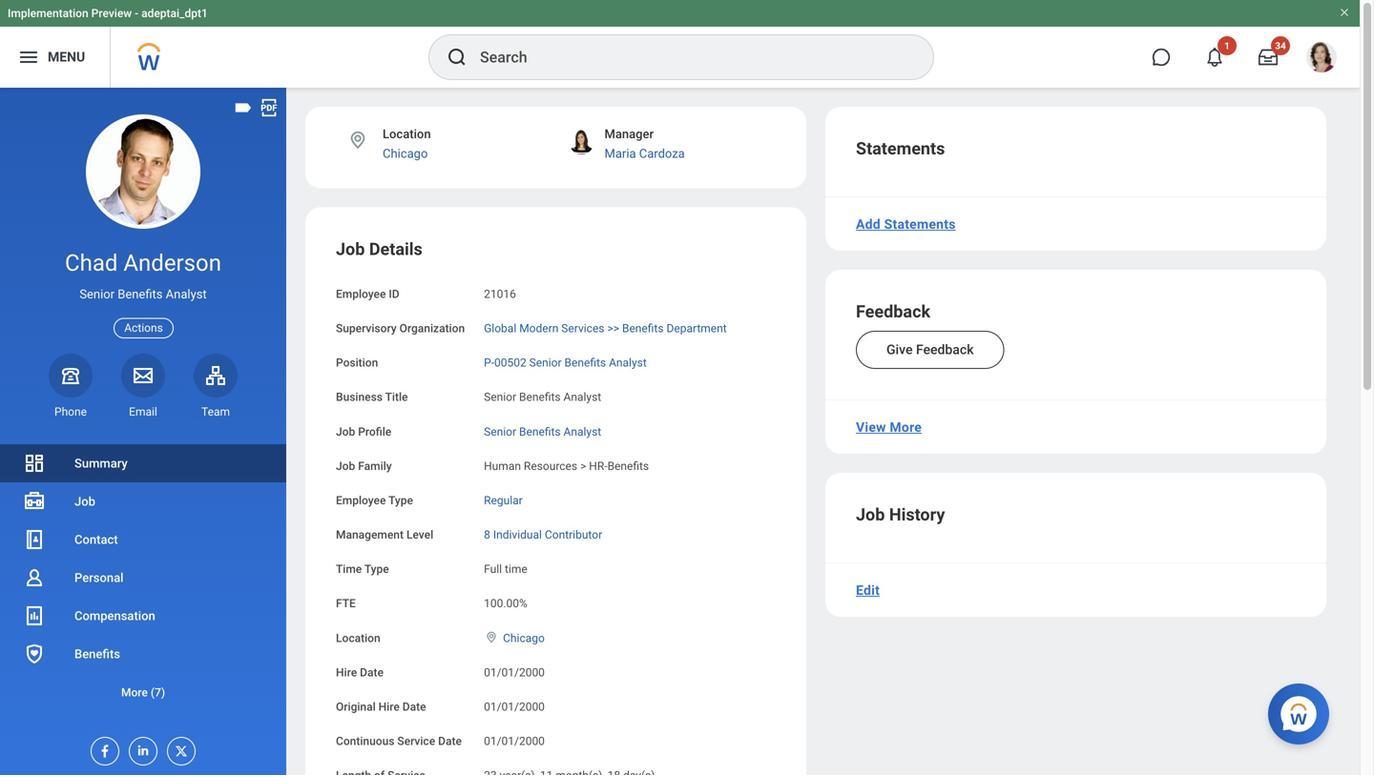 Task type: vqa. For each thing, say whether or not it's contained in the screenshot.
Additional Information
no



Task type: locate. For each thing, give the bounding box(es) containing it.
job left profile
[[336, 425, 355, 439]]

1 vertical spatial hire
[[378, 701, 400, 714]]

analyst up job family "element"
[[564, 425, 601, 439]]

1 vertical spatial senior benefits analyst
[[484, 391, 601, 404]]

more (7) button
[[0, 682, 286, 705]]

chicago inside location chicago
[[383, 146, 428, 161]]

job profile
[[336, 425, 391, 439]]

type
[[388, 494, 413, 508], [364, 563, 389, 576]]

give
[[886, 342, 913, 358]]

job
[[336, 240, 365, 260], [336, 425, 355, 439], [336, 460, 355, 473], [74, 495, 95, 509], [856, 505, 885, 525]]

feedback
[[856, 302, 930, 322], [916, 342, 974, 358]]

01/01/2000 for original hire date
[[484, 701, 545, 714]]

job left "history"
[[856, 505, 885, 525]]

date for service
[[438, 735, 462, 749]]

manager maria cardoza
[[605, 127, 685, 161]]

more inside dropdown button
[[121, 687, 148, 700]]

location image
[[347, 130, 368, 151]]

benefits down chad anderson
[[118, 287, 163, 302]]

type for time type
[[364, 563, 389, 576]]

1 horizontal spatial location
[[383, 127, 431, 141]]

menu
[[48, 49, 85, 65]]

management
[[336, 529, 404, 542]]

senior benefits analyst link
[[484, 422, 601, 439]]

chad
[[65, 250, 118, 277]]

fte
[[336, 598, 356, 611]]

level
[[406, 529, 433, 542]]

facebook image
[[92, 739, 113, 760]]

contact link
[[0, 521, 286, 559]]

analyst inside navigation pane region
[[166, 287, 207, 302]]

search image
[[446, 46, 469, 69]]

phone
[[54, 405, 87, 419]]

0 vertical spatial date
[[360, 666, 383, 680]]

location inside job details group
[[336, 632, 380, 645]]

job image
[[23, 490, 46, 513]]

chicago link right location icon
[[383, 146, 428, 161]]

1 vertical spatial type
[[364, 563, 389, 576]]

title
[[385, 391, 408, 404]]

human resources > hr-benefits
[[484, 460, 649, 473]]

analyst down p-00502 senior benefits analyst
[[564, 391, 601, 404]]

more right view
[[890, 420, 922, 435]]

feedback up give
[[856, 302, 930, 322]]

job left details
[[336, 240, 365, 260]]

type for employee type
[[388, 494, 413, 508]]

location up the hire date
[[336, 632, 380, 645]]

1 horizontal spatial date
[[402, 701, 426, 714]]

benefits
[[118, 287, 163, 302], [622, 322, 664, 335], [564, 357, 606, 370], [519, 391, 561, 404], [519, 425, 561, 439], [607, 460, 649, 473], [74, 647, 120, 662]]

phone chad anderson element
[[49, 404, 93, 420]]

senior down '00502'
[[484, 391, 516, 404]]

summary link
[[0, 445, 286, 483]]

1 vertical spatial chicago link
[[503, 628, 545, 645]]

continuous service date element
[[484, 724, 545, 750]]

benefits inside job family "element"
[[607, 460, 649, 473]]

0 horizontal spatial more
[[121, 687, 148, 700]]

employee for employee type
[[336, 494, 386, 508]]

family
[[358, 460, 392, 473]]

0 vertical spatial type
[[388, 494, 413, 508]]

2 employee from the top
[[336, 494, 386, 508]]

0 vertical spatial statements
[[856, 139, 945, 159]]

organization
[[399, 322, 465, 335]]

senior benefits analyst up senior benefits analyst link
[[484, 391, 601, 404]]

1 vertical spatial more
[[121, 687, 148, 700]]

0 vertical spatial 01/01/2000
[[484, 666, 545, 680]]

justify image
[[17, 46, 40, 69]]

original hire date element
[[484, 689, 545, 715]]

time
[[336, 563, 362, 576]]

chicago link
[[383, 146, 428, 161], [503, 628, 545, 645]]

senior benefits analyst up resources on the bottom left
[[484, 425, 601, 439]]

0 vertical spatial feedback
[[856, 302, 930, 322]]

original hire date
[[336, 701, 426, 714]]

personal image
[[23, 567, 46, 590]]

chicago right location icon
[[383, 146, 428, 161]]

1 vertical spatial date
[[402, 701, 426, 714]]

senior benefits analyst for senior benefits analyst link
[[484, 425, 601, 439]]

hire up original
[[336, 666, 357, 680]]

01/01/2000 for continuous service date
[[484, 735, 545, 749]]

8
[[484, 529, 490, 542]]

hr-
[[589, 460, 607, 473]]

analyst
[[166, 287, 207, 302], [609, 357, 647, 370], [564, 391, 601, 404], [564, 425, 601, 439]]

chicago link right location image on the bottom left
[[503, 628, 545, 645]]

linkedin image
[[130, 739, 151, 759]]

contributor
[[545, 529, 602, 542]]

0 vertical spatial more
[[890, 420, 922, 435]]

Search Workday  search field
[[480, 36, 894, 78]]

supervisory organization
[[336, 322, 465, 335]]

senior down chad
[[80, 287, 115, 302]]

benefits right >
[[607, 460, 649, 473]]

01/01/2000 for hire date
[[484, 666, 545, 680]]

list
[[0, 445, 286, 712]]

3 01/01/2000 from the top
[[484, 735, 545, 749]]

more (7) button
[[0, 674, 286, 712]]

chicago up hire date element in the bottom of the page
[[503, 632, 545, 645]]

0 horizontal spatial hire
[[336, 666, 357, 680]]

type up management level
[[388, 494, 413, 508]]

fte element
[[484, 586, 527, 612]]

human
[[484, 460, 521, 473]]

1 vertical spatial employee
[[336, 494, 386, 508]]

01/01/2000
[[484, 666, 545, 680], [484, 701, 545, 714], [484, 735, 545, 749]]

more
[[890, 420, 922, 435], [121, 687, 148, 700]]

0 horizontal spatial chicago
[[383, 146, 428, 161]]

job details
[[336, 240, 423, 260]]

1 vertical spatial location
[[336, 632, 380, 645]]

34 button
[[1247, 36, 1290, 78]]

job for job profile
[[336, 425, 355, 439]]

employee left id in the top of the page
[[336, 288, 386, 301]]

2 vertical spatial 01/01/2000
[[484, 735, 545, 749]]

email
[[129, 405, 157, 419]]

senior benefits analyst down chad anderson
[[80, 287, 207, 302]]

job link
[[0, 483, 286, 521]]

01/01/2000 up continuous service date element
[[484, 701, 545, 714]]

edit button
[[848, 572, 887, 610]]

add statements
[[856, 216, 956, 232]]

anderson
[[123, 250, 221, 277]]

email button
[[121, 354, 165, 420]]

2 01/01/2000 from the top
[[484, 701, 545, 714]]

0 vertical spatial senior benefits analyst
[[80, 287, 207, 302]]

senior
[[80, 287, 115, 302], [529, 357, 562, 370], [484, 391, 516, 404], [484, 425, 516, 439]]

job family
[[336, 460, 392, 473]]

benefits up senior benefits analyst link
[[519, 391, 561, 404]]

0 horizontal spatial location
[[336, 632, 380, 645]]

hire right original
[[378, 701, 400, 714]]

view more
[[856, 420, 922, 435]]

service
[[397, 735, 435, 749]]

employee down job family
[[336, 494, 386, 508]]

feedback right give
[[916, 342, 974, 358]]

maria
[[605, 146, 636, 161]]

analyst down the 'anderson'
[[166, 287, 207, 302]]

implementation
[[8, 7, 88, 20]]

statements inside add statements button
[[884, 216, 956, 232]]

statements right add
[[884, 216, 956, 232]]

benefits inside business title element
[[519, 391, 561, 404]]

benefits down 'services' on the left of the page
[[564, 357, 606, 370]]

0 vertical spatial chicago link
[[383, 146, 428, 161]]

0 vertical spatial employee
[[336, 288, 386, 301]]

1 horizontal spatial chicago
[[503, 632, 545, 645]]

continuous service date
[[336, 735, 462, 749]]

1 vertical spatial chicago
[[503, 632, 545, 645]]

2 vertical spatial senior benefits analyst
[[484, 425, 601, 439]]

details
[[369, 240, 423, 260]]

1 vertical spatial 01/01/2000
[[484, 701, 545, 714]]

full time element
[[484, 559, 527, 576]]

more left the (7)
[[121, 687, 148, 700]]

0 vertical spatial location
[[383, 127, 431, 141]]

1 vertical spatial feedback
[[916, 342, 974, 358]]

feedback inside button
[[916, 342, 974, 358]]

personal
[[74, 571, 124, 585]]

statements
[[856, 139, 945, 159], [884, 216, 956, 232]]

analyst inside business title element
[[564, 391, 601, 404]]

close environment banner image
[[1339, 7, 1350, 18]]

regular link
[[484, 490, 523, 508]]

business
[[336, 391, 383, 404]]

01/01/2000 up original hire date element
[[484, 666, 545, 680]]

1 vertical spatial statements
[[884, 216, 956, 232]]

job left family
[[336, 460, 355, 473]]

01/01/2000 down original hire date element
[[484, 735, 545, 749]]

1 01/01/2000 from the top
[[484, 666, 545, 680]]

services
[[561, 322, 604, 335]]

date right service
[[438, 735, 462, 749]]

2 horizontal spatial date
[[438, 735, 462, 749]]

date up service
[[402, 701, 426, 714]]

type right time
[[364, 563, 389, 576]]

employee for employee id
[[336, 288, 386, 301]]

0 vertical spatial chicago
[[383, 146, 428, 161]]

job up contact
[[74, 495, 95, 509]]

job inside navigation pane region
[[74, 495, 95, 509]]

give feedback button
[[856, 331, 1004, 369]]

date up original hire date
[[360, 666, 383, 680]]

phone image
[[57, 364, 84, 387]]

global modern services >> benefits department
[[484, 322, 727, 335]]

(7)
[[151, 687, 165, 700]]

location right location icon
[[383, 127, 431, 141]]

job for job history
[[856, 505, 885, 525]]

chicago
[[383, 146, 428, 161], [503, 632, 545, 645]]

statements up add statements at the right of page
[[856, 139, 945, 159]]

profile logan mcneil image
[[1306, 42, 1337, 76]]

view more button
[[848, 408, 930, 447]]

more (7)
[[121, 687, 165, 700]]

-
[[135, 7, 138, 20]]

2 vertical spatial date
[[438, 735, 462, 749]]

1 employee from the top
[[336, 288, 386, 301]]

list containing summary
[[0, 445, 286, 712]]

senior benefits analyst
[[80, 287, 207, 302], [484, 391, 601, 404], [484, 425, 601, 439]]

job for job details
[[336, 240, 365, 260]]



Task type: describe. For each thing, give the bounding box(es) containing it.
100.00%
[[484, 598, 527, 611]]

job details button
[[336, 240, 423, 260]]

senior inside business title element
[[484, 391, 516, 404]]

analyst down >>
[[609, 357, 647, 370]]

manager
[[605, 127, 654, 141]]

0 horizontal spatial date
[[360, 666, 383, 680]]

1 horizontal spatial chicago link
[[503, 628, 545, 645]]

management level
[[336, 529, 433, 542]]

department
[[667, 322, 727, 335]]

senior up human
[[484, 425, 516, 439]]

>
[[580, 460, 586, 473]]

resources
[[524, 460, 577, 473]]

job for job
[[74, 495, 95, 509]]

team link
[[194, 354, 238, 420]]

full
[[484, 563, 502, 576]]

job history
[[856, 505, 945, 525]]

benefits down compensation at the bottom left of page
[[74, 647, 120, 662]]

actions button
[[114, 318, 173, 339]]

34
[[1275, 40, 1286, 52]]

21016
[[484, 288, 516, 301]]

1 horizontal spatial hire
[[378, 701, 400, 714]]

benefits image
[[23, 643, 46, 666]]

location chicago
[[383, 127, 431, 161]]

hire date
[[336, 666, 383, 680]]

1
[[1224, 40, 1230, 52]]

inbox large image
[[1259, 48, 1278, 67]]

1 horizontal spatial more
[[890, 420, 922, 435]]

senior benefits analyst for business title element
[[484, 391, 601, 404]]

>>
[[607, 322, 619, 335]]

compensation image
[[23, 605, 46, 628]]

tag image
[[233, 97, 254, 118]]

original
[[336, 701, 376, 714]]

location for location chicago
[[383, 127, 431, 141]]

adeptai_dpt1
[[141, 7, 208, 20]]

continuous
[[336, 735, 395, 749]]

employee type
[[336, 494, 413, 508]]

location image
[[484, 631, 499, 644]]

team chad anderson element
[[194, 404, 238, 420]]

8 individual contributor link
[[484, 525, 602, 542]]

p-00502 senior benefits analyst link
[[484, 353, 647, 370]]

notifications large image
[[1205, 48, 1224, 67]]

individual
[[493, 529, 542, 542]]

position
[[336, 357, 378, 370]]

time
[[505, 563, 527, 576]]

view team image
[[204, 364, 227, 387]]

employee id element
[[484, 276, 516, 302]]

contact image
[[23, 529, 46, 552]]

edit
[[856, 583, 880, 599]]

job details group
[[336, 238, 776, 776]]

add statements button
[[848, 205, 963, 243]]

actions
[[124, 322, 163, 335]]

date for hire
[[402, 701, 426, 714]]

senior inside navigation pane region
[[80, 287, 115, 302]]

global modern services >> benefits department link
[[484, 318, 727, 335]]

compensation
[[74, 609, 155, 624]]

p-00502 senior benefits analyst
[[484, 357, 647, 370]]

view
[[856, 420, 886, 435]]

00502
[[494, 357, 526, 370]]

profile
[[358, 425, 391, 439]]

full time
[[484, 563, 527, 576]]

benefits link
[[0, 636, 286, 674]]

location for location
[[336, 632, 380, 645]]

senior benefits analyst inside navigation pane region
[[80, 287, 207, 302]]

view printable version (pdf) image
[[259, 97, 280, 118]]

hire date element
[[484, 655, 545, 681]]

mail image
[[132, 364, 155, 387]]

senior up business title element
[[529, 357, 562, 370]]

cardoza
[[639, 146, 685, 161]]

job for job family
[[336, 460, 355, 473]]

benefits right >>
[[622, 322, 664, 335]]

navigation pane region
[[0, 88, 286, 776]]

time type
[[336, 563, 389, 576]]

regular
[[484, 494, 523, 508]]

global
[[484, 322, 516, 335]]

8 individual contributor
[[484, 529, 602, 542]]

job family element
[[484, 448, 649, 474]]

0 horizontal spatial chicago link
[[383, 146, 428, 161]]

implementation preview -   adeptai_dpt1
[[8, 7, 208, 20]]

x image
[[168, 739, 189, 760]]

chad anderson
[[65, 250, 221, 277]]

0 vertical spatial hire
[[336, 666, 357, 680]]

business title
[[336, 391, 408, 404]]

employee id
[[336, 288, 399, 301]]

maria cardoza link
[[605, 146, 685, 161]]

personal link
[[0, 559, 286, 597]]

menu button
[[0, 27, 110, 88]]

team
[[201, 405, 230, 419]]

add
[[856, 216, 881, 232]]

benefits up resources on the bottom left
[[519, 425, 561, 439]]

chicago inside job details group
[[503, 632, 545, 645]]

modern
[[519, 322, 559, 335]]

contact
[[74, 533, 118, 547]]

give feedback
[[886, 342, 974, 358]]

summary
[[74, 457, 128, 471]]

history
[[889, 505, 945, 525]]

supervisory
[[336, 322, 397, 335]]

summary image
[[23, 452, 46, 475]]

menu banner
[[0, 0, 1360, 88]]

length of service element
[[484, 758, 655, 776]]

1 button
[[1194, 36, 1237, 78]]

business title element
[[484, 380, 601, 405]]

p-
[[484, 357, 494, 370]]

phone button
[[49, 354, 93, 420]]

email chad anderson element
[[121, 404, 165, 420]]

compensation link
[[0, 597, 286, 636]]



